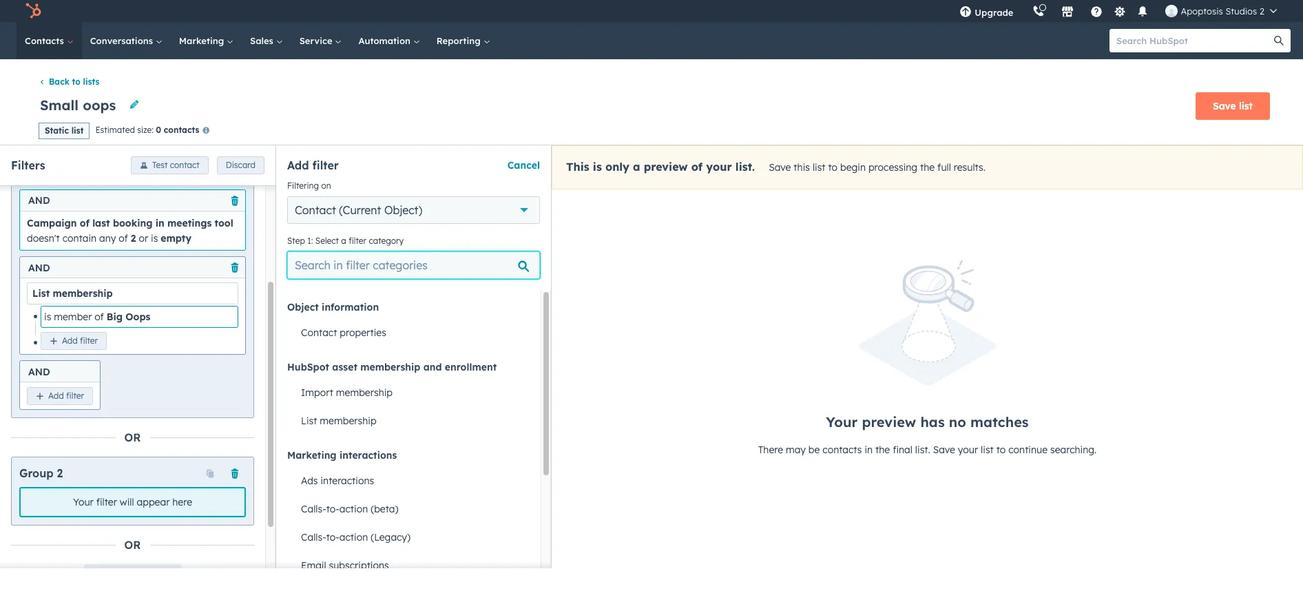 Task type: describe. For each thing, give the bounding box(es) containing it.
reporting link
[[428, 22, 499, 59]]

there
[[758, 444, 783, 456]]

discard
[[226, 160, 256, 170]]

big
[[107, 311, 123, 323]]

discard button
[[217, 156, 265, 174]]

this
[[566, 160, 590, 173]]

calls-to-action (beta)
[[301, 503, 399, 516]]

hubspot
[[287, 361, 329, 373]]

be
[[809, 444, 820, 456]]

2 vertical spatial 2
[[57, 466, 63, 480]]

marketing interactions
[[287, 449, 397, 461]]

group 2
[[19, 466, 63, 480]]

test contact
[[152, 160, 200, 170]]

contact for contact properties
[[301, 327, 337, 339]]

interactions for ads interactions
[[321, 475, 374, 487]]

object)
[[384, 203, 423, 217]]

membership inside button
[[320, 415, 377, 427]]

here
[[172, 496, 192, 508]]

filtering on
[[287, 180, 331, 191]]

conversations
[[90, 35, 156, 46]]

cancel button
[[508, 157, 540, 173]]

save for save this list to begin processing the full results.
[[769, 161, 791, 173]]

(legacy)
[[371, 531, 411, 544]]

2 inside the campaign of last booking in meetings tool doesn't contain any of 2 or is empty
[[131, 232, 136, 245]]

ads interactions
[[301, 475, 374, 487]]

empty
[[161, 232, 191, 245]]

1 vertical spatial add
[[62, 336, 78, 346]]

List name field
[[39, 96, 121, 115]]

list. for your
[[736, 160, 755, 173]]

member
[[54, 311, 92, 323]]

0 horizontal spatial the
[[876, 444, 890, 456]]

calls-to-action (legacy)
[[301, 531, 411, 544]]

0 vertical spatial is
[[593, 160, 602, 173]]

results.
[[954, 161, 986, 173]]

contacts
[[25, 35, 67, 46]]

doesn't
[[27, 232, 60, 245]]

estimated size: 0 contacts
[[95, 125, 199, 135]]

campaign of last booking in meetings tool doesn't contain any of 2 or is empty
[[27, 217, 233, 245]]

step
[[287, 235, 305, 246]]

select
[[315, 235, 339, 246]]

contact for contact (current object)
[[295, 203, 336, 217]]

0 vertical spatial list
[[32, 287, 50, 300]]

hubspot image
[[25, 3, 41, 19]]

marketplaces button
[[1054, 0, 1083, 22]]

menu containing apoptosis studios 2
[[950, 0, 1287, 22]]

your for your preview has no matches
[[826, 414, 858, 431]]

any
[[99, 232, 116, 245]]

has
[[921, 414, 945, 431]]

filters
[[11, 158, 45, 172]]

calling icon image
[[1033, 6, 1046, 18]]

enrollment
[[445, 361, 497, 373]]

booking
[[113, 217, 153, 229]]

to- for calls-to-action (beta)
[[326, 503, 340, 516]]

list inside list membership button
[[301, 415, 317, 427]]

contact (current object) button
[[287, 196, 540, 224]]

this is only a preview of your list.
[[566, 160, 755, 173]]

step 1: select a filter category
[[287, 235, 404, 246]]

membership up the import membership "button"
[[361, 361, 421, 373]]

last
[[92, 217, 110, 229]]

0 vertical spatial the
[[921, 161, 935, 173]]

cancel
[[508, 159, 540, 171]]

ads interactions button
[[287, 467, 530, 495]]

2 vertical spatial add
[[48, 391, 64, 401]]

calls-to-action (beta) button
[[287, 495, 530, 523]]

hubspot link
[[17, 3, 52, 19]]

(beta)
[[371, 503, 399, 516]]

your preview has no matches
[[826, 414, 1029, 431]]

there may be contacts in the final list. save your list to continue searching.
[[758, 444, 1097, 456]]

will
[[120, 496, 134, 508]]

0 vertical spatial add filter
[[287, 158, 339, 172]]

contacts for 0
[[164, 125, 199, 135]]

1:
[[307, 235, 313, 246]]

1 horizontal spatial to
[[829, 161, 838, 173]]

to inside page section element
[[72, 77, 81, 87]]

sales link
[[242, 22, 291, 59]]

0 vertical spatial list membership
[[32, 287, 113, 300]]

settings image
[[1114, 6, 1127, 18]]

import membership button
[[287, 379, 530, 407]]

static
[[45, 125, 69, 136]]

contact (current object)
[[295, 203, 423, 217]]

processing
[[869, 161, 918, 173]]

0 horizontal spatial your
[[706, 160, 732, 173]]

information
[[322, 301, 379, 313]]

appear
[[137, 496, 170, 508]]

search image
[[1275, 36, 1284, 45]]

asset
[[332, 361, 358, 373]]

upgrade
[[975, 7, 1014, 18]]

back to lists
[[49, 77, 100, 87]]

upgrade image
[[960, 6, 973, 19]]

or inside the campaign of last booking in meetings tool doesn't contain any of 2 or is empty
[[139, 232, 148, 245]]

add filter for the top add filter button
[[62, 336, 98, 346]]

no
[[949, 414, 967, 431]]

is inside the campaign of last booking in meetings tool doesn't contain any of 2 or is empty
[[151, 232, 158, 245]]

service
[[300, 35, 335, 46]]

object information
[[287, 301, 379, 313]]

list inside button
[[1240, 100, 1253, 112]]

to- for calls-to-action (legacy)
[[326, 531, 340, 544]]

save list banner
[[33, 88, 1271, 122]]

tara schultz image
[[1166, 5, 1179, 17]]

calling icon button
[[1028, 2, 1051, 20]]

0 horizontal spatial preview
[[644, 160, 688, 173]]

meetings
[[167, 217, 212, 229]]

begin
[[841, 161, 866, 173]]

0 vertical spatial add
[[287, 158, 309, 172]]

0 vertical spatial add filter button
[[41, 332, 107, 350]]



Task type: vqa. For each thing, say whether or not it's contained in the screenshot.
Manage
no



Task type: locate. For each thing, give the bounding box(es) containing it.
1 vertical spatial add filter
[[62, 336, 98, 346]]

to
[[72, 77, 81, 87], [829, 161, 838, 173], [997, 444, 1006, 456]]

interactions for marketing interactions
[[340, 449, 397, 461]]

membership down asset in the bottom of the page
[[336, 387, 393, 399]]

interactions down the marketing interactions
[[321, 475, 374, 487]]

0 vertical spatial to
[[72, 77, 81, 87]]

calls- inside calls-to-action (legacy) button
[[301, 531, 326, 544]]

a for preview
[[633, 160, 641, 173]]

ads
[[301, 475, 318, 487]]

2 down booking
[[131, 232, 136, 245]]

1 vertical spatial to
[[829, 161, 838, 173]]

0 horizontal spatial in
[[156, 217, 165, 229]]

1 horizontal spatial contacts
[[823, 444, 862, 456]]

list. for final
[[916, 444, 931, 456]]

your for your filter will appear here
[[73, 496, 94, 508]]

notifications image
[[1137, 6, 1150, 19]]

may
[[786, 444, 806, 456]]

0 vertical spatial marketing
[[179, 35, 227, 46]]

the left full
[[921, 161, 935, 173]]

1 horizontal spatial save
[[933, 444, 956, 456]]

action inside button
[[340, 531, 368, 544]]

0 horizontal spatial list
[[32, 287, 50, 300]]

1 vertical spatial the
[[876, 444, 890, 456]]

interactions inside ads interactions button
[[321, 475, 374, 487]]

to left begin
[[829, 161, 838, 173]]

lists
[[83, 77, 100, 87]]

membership up member
[[53, 287, 113, 300]]

2 calls- from the top
[[301, 531, 326, 544]]

1 vertical spatial marketing
[[287, 449, 337, 461]]

automation link
[[350, 22, 428, 59]]

0 vertical spatial save
[[1213, 100, 1237, 112]]

1 vertical spatial in
[[865, 444, 873, 456]]

0 horizontal spatial contacts
[[164, 125, 199, 135]]

marketing for marketing interactions
[[287, 449, 337, 461]]

list
[[1240, 100, 1253, 112], [71, 125, 84, 136], [813, 161, 826, 173], [981, 444, 994, 456]]

list. right final
[[916, 444, 931, 456]]

search button
[[1268, 29, 1291, 52]]

0 vertical spatial a
[[633, 160, 641, 173]]

1 horizontal spatial list.
[[916, 444, 931, 456]]

2 vertical spatial to
[[997, 444, 1006, 456]]

0
[[156, 125, 161, 135]]

preview right only
[[644, 160, 688, 173]]

is left empty
[[151, 232, 158, 245]]

calls- for calls-to-action (beta)
[[301, 503, 326, 516]]

contacts for be
[[823, 444, 862, 456]]

calls- for calls-to-action (legacy)
[[301, 531, 326, 544]]

contact down filtering on
[[295, 203, 336, 217]]

your
[[826, 414, 858, 431], [73, 496, 94, 508]]

is right the this
[[593, 160, 602, 173]]

0 horizontal spatial list membership
[[32, 287, 113, 300]]

0 horizontal spatial save
[[769, 161, 791, 173]]

marketplaces image
[[1062, 6, 1075, 19]]

service link
[[291, 22, 350, 59]]

2 right 'studios'
[[1260, 6, 1265, 17]]

page section element
[[0, 59, 1304, 144]]

test
[[152, 160, 168, 170]]

in for contacts
[[865, 444, 873, 456]]

1 vertical spatial save
[[769, 161, 791, 173]]

1 vertical spatial preview
[[862, 414, 917, 431]]

in up empty
[[156, 217, 165, 229]]

back to lists link
[[39, 77, 100, 87]]

conversations link
[[82, 22, 171, 59]]

1 horizontal spatial is
[[151, 232, 158, 245]]

2 horizontal spatial 2
[[1260, 6, 1265, 17]]

1 horizontal spatial your
[[826, 414, 858, 431]]

contain
[[63, 232, 97, 245]]

import
[[301, 387, 333, 399]]

the left final
[[876, 444, 890, 456]]

hubspot asset membership and enrollment
[[287, 361, 497, 373]]

full
[[938, 161, 952, 173]]

marketing left sales
[[179, 35, 227, 46]]

save list
[[1213, 100, 1253, 112]]

2 right group
[[57, 466, 63, 480]]

0 vertical spatial preview
[[644, 160, 688, 173]]

list. left this
[[736, 160, 755, 173]]

Search HubSpot search field
[[1110, 29, 1279, 52]]

test contact button
[[131, 156, 209, 174]]

email subscriptions
[[301, 560, 389, 572]]

help button
[[1086, 0, 1109, 22]]

0 vertical spatial your
[[826, 414, 858, 431]]

0 vertical spatial interactions
[[340, 449, 397, 461]]

list membership button
[[287, 407, 530, 435]]

to- inside button
[[326, 503, 340, 516]]

or up your filter will appear here
[[124, 430, 141, 444]]

preview up final
[[862, 414, 917, 431]]

1 horizontal spatial your
[[958, 444, 979, 456]]

1 horizontal spatial a
[[633, 160, 641, 173]]

a for filter
[[341, 235, 346, 246]]

marketing inside "link"
[[179, 35, 227, 46]]

2 vertical spatial or
[[124, 538, 141, 552]]

static list
[[45, 125, 84, 136]]

menu
[[950, 0, 1287, 22]]

1 vertical spatial action
[[340, 531, 368, 544]]

list down import
[[301, 415, 317, 427]]

preview
[[644, 160, 688, 173], [862, 414, 917, 431]]

1 horizontal spatial in
[[865, 444, 873, 456]]

calls- down ads
[[301, 503, 326, 516]]

add filter
[[287, 158, 339, 172], [62, 336, 98, 346], [48, 391, 84, 401]]

add filter for the bottom add filter button
[[48, 391, 84, 401]]

contacts inside page section element
[[164, 125, 199, 135]]

calls- inside calls-to-action (beta) button
[[301, 503, 326, 516]]

contact down object information
[[301, 327, 337, 339]]

is left member
[[44, 311, 51, 323]]

2 horizontal spatial is
[[593, 160, 602, 173]]

0 vertical spatial your
[[706, 160, 732, 173]]

1 vertical spatial your
[[73, 496, 94, 508]]

back
[[49, 77, 70, 87]]

1 horizontal spatial marketing
[[287, 449, 337, 461]]

to left lists
[[72, 77, 81, 87]]

1 vertical spatial a
[[341, 235, 346, 246]]

0 horizontal spatial 2
[[57, 466, 63, 480]]

in inside the campaign of last booking in meetings tool doesn't contain any of 2 or is empty
[[156, 217, 165, 229]]

filtering
[[287, 180, 319, 191]]

automation
[[359, 35, 413, 46]]

save inside button
[[1213, 100, 1237, 112]]

subscriptions
[[329, 560, 389, 572]]

marketing up ads
[[287, 449, 337, 461]]

save
[[1213, 100, 1237, 112], [769, 161, 791, 173], [933, 444, 956, 456]]

Select a filter category search field
[[287, 251, 540, 279]]

1 horizontal spatial preview
[[862, 414, 917, 431]]

0 horizontal spatial your
[[73, 496, 94, 508]]

1 vertical spatial contact
[[301, 327, 337, 339]]

2 horizontal spatial save
[[1213, 100, 1237, 112]]

1 vertical spatial list
[[301, 415, 317, 427]]

searching.
[[1051, 444, 1097, 456]]

2 inside 'popup button'
[[1260, 6, 1265, 17]]

marketing link
[[171, 22, 242, 59]]

0 vertical spatial list.
[[736, 160, 755, 173]]

interactions up ads interactions
[[340, 449, 397, 461]]

list membership down import membership
[[301, 415, 377, 427]]

1 horizontal spatial list
[[301, 415, 317, 427]]

studios
[[1226, 6, 1258, 17]]

tool
[[215, 217, 233, 229]]

a right only
[[633, 160, 641, 173]]

0 vertical spatial in
[[156, 217, 165, 229]]

contact properties button
[[287, 319, 530, 347]]

apoptosis studios 2 button
[[1158, 0, 1286, 22]]

filter
[[312, 158, 339, 172], [349, 235, 367, 246], [80, 336, 98, 346], [66, 391, 84, 401], [96, 496, 117, 508]]

contact inside "popup button"
[[295, 203, 336, 217]]

or down booking
[[139, 232, 148, 245]]

0 horizontal spatial list.
[[736, 160, 755, 173]]

sales
[[250, 35, 276, 46]]

1 vertical spatial add filter button
[[27, 387, 93, 405]]

list membership up member
[[32, 287, 113, 300]]

contact inside button
[[301, 327, 337, 339]]

2 vertical spatial is
[[44, 311, 51, 323]]

0 vertical spatial action
[[340, 503, 368, 516]]

action
[[340, 503, 368, 516], [340, 531, 368, 544]]

settings link
[[1112, 4, 1129, 18]]

apoptosis
[[1181, 6, 1224, 17]]

contact
[[170, 160, 200, 170]]

estimated
[[95, 125, 135, 135]]

list down doesn't
[[32, 287, 50, 300]]

(current
[[339, 203, 381, 217]]

group
[[19, 466, 54, 480]]

1 vertical spatial 2
[[131, 232, 136, 245]]

0 vertical spatial 2
[[1260, 6, 1265, 17]]

2 to- from the top
[[326, 531, 340, 544]]

contacts right 0 on the top of page
[[164, 125, 199, 135]]

1 vertical spatial contacts
[[823, 444, 862, 456]]

to left continue
[[997, 444, 1006, 456]]

1 vertical spatial list membership
[[301, 415, 377, 427]]

oops
[[126, 311, 150, 323]]

marketing for marketing
[[179, 35, 227, 46]]

help image
[[1091, 6, 1104, 19]]

list membership inside button
[[301, 415, 377, 427]]

to- down ads interactions
[[326, 503, 340, 516]]

0 vertical spatial contact
[[295, 203, 336, 217]]

1 to- from the top
[[326, 503, 340, 516]]

1 horizontal spatial list membership
[[301, 415, 377, 427]]

to- inside button
[[326, 531, 340, 544]]

of
[[692, 160, 703, 173], [80, 217, 90, 229], [119, 232, 128, 245], [95, 311, 104, 323]]

reporting
[[437, 35, 483, 46]]

category
[[369, 235, 404, 246]]

email
[[301, 560, 326, 572]]

action inside button
[[340, 503, 368, 516]]

1 vertical spatial to-
[[326, 531, 340, 544]]

action down calls-to-action (beta)
[[340, 531, 368, 544]]

add filter button
[[41, 332, 107, 350], [27, 387, 93, 405]]

1 horizontal spatial the
[[921, 161, 935, 173]]

contacts right be
[[823, 444, 862, 456]]

and
[[28, 194, 50, 207], [28, 262, 50, 274], [424, 361, 442, 373], [28, 366, 50, 379]]

final
[[893, 444, 913, 456]]

a right select
[[341, 235, 346, 246]]

2 action from the top
[[340, 531, 368, 544]]

0 horizontal spatial a
[[341, 235, 346, 246]]

2 vertical spatial add filter
[[48, 391, 84, 401]]

to- up email subscriptions
[[326, 531, 340, 544]]

action up calls-to-action (legacy)
[[340, 503, 368, 516]]

1 vertical spatial calls-
[[301, 531, 326, 544]]

membership inside "button"
[[336, 387, 393, 399]]

this
[[794, 161, 810, 173]]

1 vertical spatial is
[[151, 232, 158, 245]]

1 vertical spatial your
[[958, 444, 979, 456]]

action for (beta)
[[340, 503, 368, 516]]

in left final
[[865, 444, 873, 456]]

object
[[287, 301, 319, 313]]

action for (legacy)
[[340, 531, 368, 544]]

menu item
[[1024, 0, 1026, 22]]

0 horizontal spatial is
[[44, 311, 51, 323]]

or
[[139, 232, 148, 245], [124, 430, 141, 444], [124, 538, 141, 552]]

1 vertical spatial or
[[124, 430, 141, 444]]

1 vertical spatial interactions
[[321, 475, 374, 487]]

only
[[606, 160, 630, 173]]

save this list to begin processing the full results.
[[769, 161, 986, 173]]

import membership
[[301, 387, 393, 399]]

0 vertical spatial to-
[[326, 503, 340, 516]]

0 vertical spatial contacts
[[164, 125, 199, 135]]

0 horizontal spatial to
[[72, 77, 81, 87]]

1 vertical spatial list.
[[916, 444, 931, 456]]

in for booking
[[156, 217, 165, 229]]

2 vertical spatial save
[[933, 444, 956, 456]]

0 vertical spatial or
[[139, 232, 148, 245]]

is member of big oops
[[44, 311, 150, 323]]

save list button
[[1196, 92, 1271, 120]]

or down your filter will appear here
[[124, 538, 141, 552]]

1 horizontal spatial 2
[[131, 232, 136, 245]]

2 horizontal spatial to
[[997, 444, 1006, 456]]

1 action from the top
[[340, 503, 368, 516]]

to-
[[326, 503, 340, 516], [326, 531, 340, 544]]

save for save list
[[1213, 100, 1237, 112]]

notifications button
[[1132, 0, 1155, 22]]

list.
[[736, 160, 755, 173], [916, 444, 931, 456]]

apoptosis studios 2
[[1181, 6, 1265, 17]]

on
[[321, 180, 331, 191]]

0 vertical spatial calls-
[[301, 503, 326, 516]]

size:
[[137, 125, 154, 135]]

properties
[[340, 327, 386, 339]]

membership down import membership
[[320, 415, 377, 427]]

continue
[[1009, 444, 1048, 456]]

calls- up email in the left of the page
[[301, 531, 326, 544]]

matches
[[971, 414, 1029, 431]]

email subscriptions button
[[287, 552, 530, 580]]

0 horizontal spatial marketing
[[179, 35, 227, 46]]

1 calls- from the top
[[301, 503, 326, 516]]



